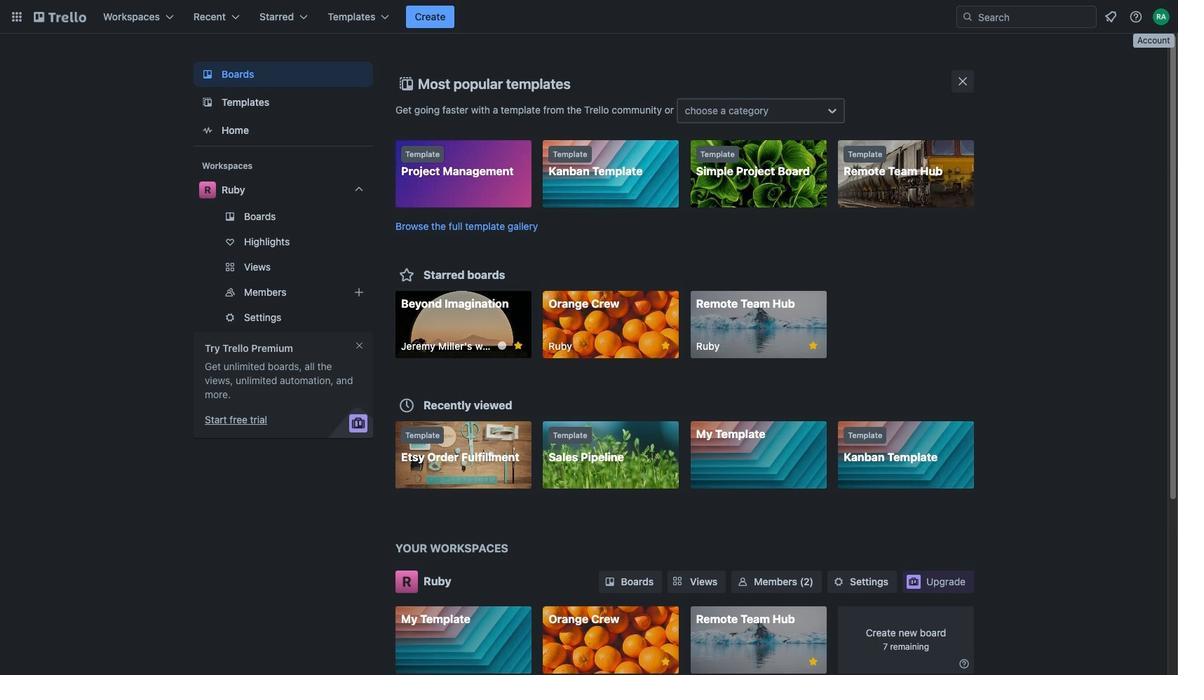 Task type: describe. For each thing, give the bounding box(es) containing it.
click to unstar this board. it will be removed from your starred list. image
[[659, 655, 672, 668]]

ruby anderson (rubyanderson7) image
[[1153, 8, 1170, 25]]

search image
[[962, 11, 973, 22]]

0 notifications image
[[1102, 8, 1119, 25]]

0 vertical spatial sm image
[[832, 575, 846, 589]]

primary element
[[0, 0, 1178, 34]]

1 click to unstar this board. it will be removed from your starred list. image from the top
[[807, 339, 819, 352]]

1 sm image from the left
[[603, 575, 617, 589]]

open information menu image
[[1129, 10, 1143, 24]]

back to home image
[[34, 6, 86, 28]]

add image
[[351, 284, 367, 301]]



Task type: locate. For each thing, give the bounding box(es) containing it.
0 horizontal spatial sm image
[[832, 575, 846, 589]]

0 horizontal spatial sm image
[[603, 575, 617, 589]]

click to unstar this board. it will be removed from your starred list. image
[[807, 339, 819, 352], [807, 655, 819, 668]]

board image
[[199, 66, 216, 83]]

2 click to unstar this board. it will be removed from your starred list. image from the top
[[807, 655, 819, 668]]

1 vertical spatial sm image
[[957, 657, 971, 671]]

sm image
[[603, 575, 617, 589], [736, 575, 750, 589]]

template board image
[[199, 94, 216, 111]]

1 horizontal spatial sm image
[[736, 575, 750, 589]]

home image
[[199, 122, 216, 139]]

1 vertical spatial click to unstar this board. it will be removed from your starred list. image
[[807, 655, 819, 668]]

sm image
[[832, 575, 846, 589], [957, 657, 971, 671]]

1 horizontal spatial sm image
[[957, 657, 971, 671]]

0 vertical spatial click to unstar this board. it will be removed from your starred list. image
[[807, 339, 819, 352]]

2 sm image from the left
[[736, 575, 750, 589]]

Search field
[[973, 7, 1096, 27]]

tooltip
[[1133, 34, 1174, 47]]



Task type: vqa. For each thing, say whether or not it's contained in the screenshot.
bottommost Timeline
no



